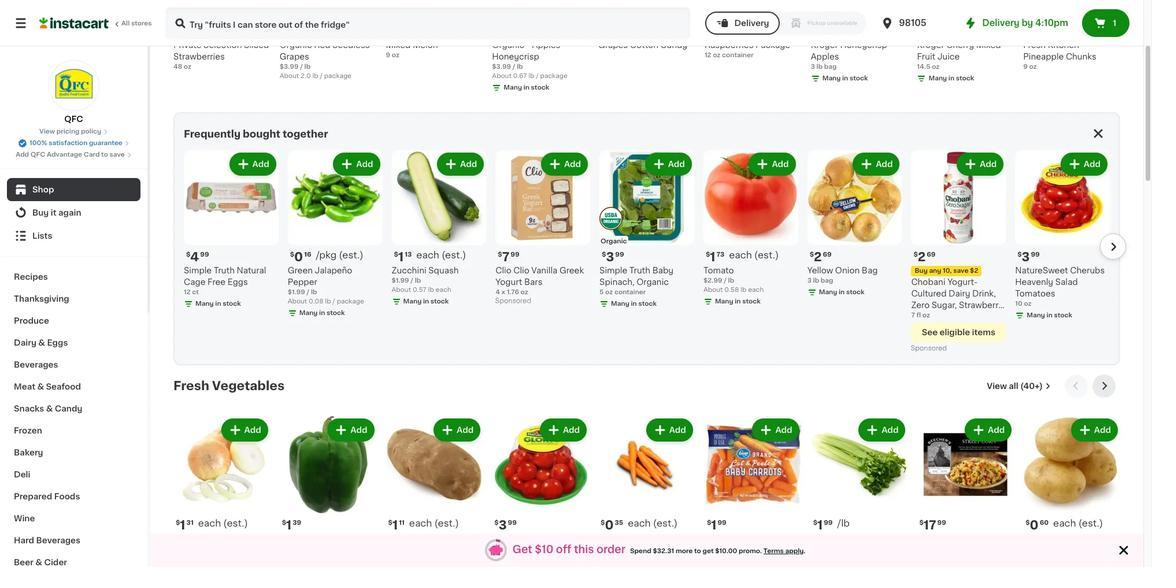 Task type: vqa. For each thing, say whether or not it's contained in the screenshot.
ADD related to NatureSweet Cherubs Heavenly Salad Tomatoes
yes



Task type: locate. For each thing, give the bounding box(es) containing it.
1 horizontal spatial to
[[695, 549, 702, 555]]

lb up 0.67
[[517, 63, 523, 70]]

delivery left by
[[983, 19, 1020, 27]]

squash
[[429, 267, 459, 275]]

each right 73
[[729, 250, 752, 260]]

lb right '0.08'
[[325, 298, 331, 305]]

naturesweet for heavenly
[[1016, 267, 1069, 275]]

1 vertical spatial tomatoes
[[522, 546, 562, 554]]

$ up kroger honeycrisp apples 3 lb bag
[[814, 26, 818, 32]]

candy
[[661, 41, 688, 49], [55, 405, 82, 413]]

$1.31 each (estimated) element
[[174, 518, 271, 533]]

each for russet potato
[[409, 519, 432, 528]]

/pkg up red
[[308, 25, 329, 34]]

apples inside organic - apples - honeycrisp $3.99 / lb about 0.67 lb / package
[[532, 41, 561, 49]]

2 6 from the left
[[924, 25, 932, 37]]

$32.31
[[653, 549, 675, 555]]

1 vertical spatial qfc
[[31, 152, 45, 158]]

clio up yogurt
[[496, 267, 512, 275]]

many down 0.57
[[403, 298, 422, 305]]

0 horizontal spatial $1.99
[[288, 289, 305, 295]]

cider
[[44, 559, 67, 567]]

close image
[[1117, 544, 1131, 558]]

0 horizontal spatial onion
[[201, 535, 226, 543]]

$ 2 69 up yellow
[[810, 251, 832, 263]]

1 vertical spatial sponsored badge image
[[912, 345, 947, 352]]

$ up yogurt
[[498, 251, 502, 258]]

container
[[722, 52, 754, 58], [615, 289, 646, 295]]

cherry up the juice
[[947, 41, 975, 49]]

about inside organic - apples - honeycrisp $3.99 / lb about 0.67 lb / package
[[492, 73, 512, 79]]

organic inside simple truth baby spinach, organic 5 oz container
[[637, 278, 669, 286]]

0 horizontal spatial 8
[[712, 25, 720, 37]]

stock down simple truth baby spinach, organic 5 oz container
[[639, 301, 657, 307]]

1 8 from the left
[[712, 25, 720, 37]]

1 horizontal spatial apples
[[811, 53, 840, 61]]

16 inside $ 0 16
[[304, 251, 312, 258]]

each (est.) inside the $1.11 each (estimated) element
[[409, 519, 459, 528]]

frozen
[[14, 427, 42, 435]]

0 horizontal spatial 9
[[180, 25, 189, 37]]

0 inside section
[[294, 251, 303, 263]]

many down heavenly in the right of the page
[[1027, 312, 1046, 319]]

each right 0.58 at bottom
[[749, 287, 764, 293]]

(est.) inside '$0.35 each (estimated)' 'element'
[[653, 519, 678, 528]]

2 truth from the left
[[630, 267, 651, 275]]

potato
[[416, 535, 443, 543], [1045, 535, 1072, 543]]

beer & cider link
[[7, 552, 141, 567]]

buy for buy it again
[[32, 209, 49, 217]]

candy right cotton
[[661, 41, 688, 49]]

$ left 98
[[282, 26, 286, 32]]

$1.99 inside green jalapeño pepper $1.99 / lb about 0.08 lb / package
[[288, 289, 305, 295]]

honeycrisp down 98105 popup button
[[841, 41, 888, 49]]

each (est.) for russet potato
[[409, 519, 459, 528]]

green down $ 1 39 on the left
[[280, 535, 305, 543]]

carrots up order
[[599, 535, 629, 543]]

$ 3 99 up get
[[495, 519, 517, 531]]

grapes up 2.0
[[280, 53, 309, 61]]

sponsored badge image
[[496, 298, 531, 305], [912, 345, 947, 352]]

0 horizontal spatial qfc
[[31, 152, 45, 158]]

many down spinach,
[[611, 301, 630, 307]]

(est.) inside the $1.11 each (estimated) element
[[435, 519, 459, 528]]

1 horizontal spatial mixed
[[977, 41, 1002, 49]]

69 up any
[[927, 251, 936, 258]]

$ 3 99 for naturesweet glorys® cherry tomatoes
[[495, 519, 517, 531]]

free
[[208, 278, 226, 286]]

1 inside button
[[1114, 19, 1117, 27]]

carrots down mini
[[705, 546, 735, 554]]

0 horizontal spatial $3.99
[[280, 63, 299, 70]]

about down $1.39
[[599, 555, 618, 561]]

green
[[288, 267, 313, 275], [280, 535, 305, 543]]

kroger for peeled
[[705, 535, 732, 543]]

card
[[84, 152, 100, 158]]

each for sweet onion
[[198, 519, 221, 528]]

deli
[[14, 471, 30, 479]]

7 left fl at the bottom of the page
[[912, 312, 916, 319]]

kroger down service type group
[[811, 41, 839, 49]]

0 vertical spatial dairy
[[949, 290, 971, 298]]

12 inside raspberries package 12 oz container
[[705, 52, 712, 58]]

1 horizontal spatial 69
[[927, 251, 936, 258]]

0.58
[[725, 287, 739, 293]]

0 horizontal spatial tomatoes
[[522, 546, 562, 554]]

private
[[174, 41, 202, 49]]

99 for naturesweet cherubs heavenly salad tomatoes
[[1032, 251, 1040, 258]]

(est.) inside $0.16 per package (estimated) element
[[339, 250, 364, 260]]

16 down the get
[[705, 557, 712, 564]]

1 - from the left
[[527, 41, 530, 49]]

$1.11 each (estimated) element
[[386, 518, 483, 533]]

1 vertical spatial /pkg
[[316, 250, 337, 260]]

99 up raspberries
[[721, 26, 730, 32]]

beverages inside beverages link
[[14, 361, 58, 369]]

honeycrisp inside kroger honeycrisp apples 3 lb bag
[[841, 41, 888, 49]]

1 horizontal spatial fresh
[[1024, 41, 1046, 49]]

0 horizontal spatial buy
[[32, 209, 49, 217]]

1 clio from the left
[[496, 267, 512, 275]]

prepared foods
[[14, 493, 80, 501]]

in down the juice
[[949, 75, 955, 81]]

0
[[294, 251, 303, 263], [605, 519, 614, 531], [1030, 519, 1039, 531]]

1 69 from the left
[[823, 251, 832, 258]]

section containing 4
[[168, 112, 1127, 365]]

candy for grapes   cotton candy
[[661, 41, 688, 49]]

package
[[324, 73, 352, 79], [541, 73, 568, 79], [337, 298, 364, 305]]

beecher's handmade cheese street corn
[[918, 535, 1005, 554]]

0 horizontal spatial to
[[101, 152, 108, 158]]

add button for carrots
[[648, 420, 692, 441]]

$ 3 99 up pineapple
[[1026, 25, 1048, 37]]

4 up cage
[[190, 251, 199, 263]]

2 $ 8 99 from the left
[[814, 25, 836, 37]]

pepper
[[288, 278, 317, 286]]

0 inside 'element'
[[605, 519, 614, 531]]

1 vertical spatial honeycrisp
[[492, 53, 540, 61]]

package inside organic - apples - honeycrisp $3.99 / lb about 0.67 lb / package
[[541, 73, 568, 79]]

apples down service type group
[[811, 53, 840, 61]]

qfc logo image
[[48, 60, 99, 111]]

99 inside $ 7 99
[[511, 251, 520, 258]]

7 inside product group
[[502, 251, 510, 263]]

each (est.) for sweet onion
[[198, 519, 248, 528]]

3 inside 3 mixed melon 9 oz
[[393, 25, 401, 37]]

0 horizontal spatial 4
[[190, 251, 199, 263]]

99 inside $ 17 99
[[938, 520, 947, 526]]

baby
[[653, 267, 674, 275]]

0 vertical spatial tomatoes
[[1016, 290, 1056, 298]]

7 for $ 7 99
[[502, 251, 510, 263]]

snacks & candy
[[14, 405, 82, 413]]

zucchini
[[392, 267, 427, 275]]

99 for kroger honeycrisp apples
[[827, 26, 836, 32]]

about
[[280, 73, 299, 79], [492, 73, 512, 79], [392, 287, 411, 293], [704, 287, 723, 293], [288, 298, 307, 305], [599, 555, 618, 561]]

package right 2.0
[[324, 73, 352, 79]]

dairy down produce
[[14, 339, 36, 347]]

to left the get
[[695, 549, 702, 555]]

save
[[110, 152, 125, 158], [954, 268, 969, 274]]

1 vertical spatial view
[[987, 382, 1007, 390]]

container inside raspberries package 12 oz container
[[722, 52, 754, 58]]

1 horizontal spatial container
[[722, 52, 754, 58]]

0 horizontal spatial 2
[[499, 25, 507, 37]]

each inside tomato $2.99 / lb about 0.58 lb each
[[749, 287, 764, 293]]

0 up pepper
[[294, 251, 303, 263]]

$ 7 98
[[282, 25, 304, 37]]

0 vertical spatial container
[[722, 52, 754, 58]]

tomato $2.99 / lb about 0.58 lb each
[[704, 267, 764, 293]]

$0.35 each (estimated) element
[[599, 518, 696, 533]]

/pkg inside $7.98 per package (estimated) element
[[308, 25, 329, 34]]

lb down spend
[[636, 555, 642, 561]]

it
[[51, 209, 56, 217]]

cherubs
[[1071, 267, 1105, 275]]

1 vertical spatial naturesweet
[[492, 535, 545, 543]]

1 horizontal spatial sponsored badge image
[[912, 345, 947, 352]]

0 horizontal spatial simple
[[184, 267, 212, 275]]

1 horizontal spatial cherry
[[947, 41, 975, 49]]

package right 0.67
[[541, 73, 568, 79]]

0 horizontal spatial grapes
[[280, 53, 309, 61]]

0 vertical spatial naturesweet
[[1016, 267, 1069, 275]]

1 horizontal spatial 2
[[814, 251, 822, 263]]

green jalapeño pepper $1.99 / lb about 0.08 lb / package
[[288, 267, 364, 305]]

view
[[39, 128, 55, 135], [987, 382, 1007, 390]]

view all (40+)
[[987, 382, 1043, 390]]

0 vertical spatial green
[[288, 267, 313, 275]]

69 for buy any 10, save $2
[[927, 251, 936, 258]]

simple for 3
[[600, 267, 628, 275]]

each (est.) inside $1.31 each (estimated) element
[[198, 519, 248, 528]]

0 vertical spatial bag
[[825, 63, 837, 70]]

naturesweet cherubs heavenly salad tomatoes 10 oz
[[1016, 267, 1105, 307]]

1 vertical spatial 7
[[502, 251, 510, 263]]

99 for simple truth natural cage free eggs
[[200, 251, 209, 258]]

$10.00
[[716, 549, 738, 555]]

cheese
[[918, 546, 949, 554]]

100% satisfaction guarantee
[[30, 140, 123, 146]]

sweet
[[174, 535, 199, 543]]

0 vertical spatial fresh
[[1024, 41, 1046, 49]]

prepared
[[14, 493, 52, 501]]

each inside zucchini squash $1.99 / lb about 0.57 lb each
[[436, 287, 452, 293]]

$ up raspberries
[[707, 26, 712, 32]]

0 horizontal spatial $ 2 69
[[810, 251, 832, 263]]

10,
[[943, 268, 952, 274]]

1 horizontal spatial 9
[[386, 52, 390, 58]]

2 $ 2 69 from the left
[[914, 251, 936, 263]]

(est.) up squash
[[442, 250, 466, 260]]

2 vertical spatial 9
[[1024, 63, 1028, 70]]

each (est.) inside '$0.35 each (estimated)' 'element'
[[628, 519, 678, 528]]

2 $3.99 from the left
[[492, 63, 511, 70]]

candy inside 'link'
[[55, 405, 82, 413]]

many down 'ct'
[[195, 301, 214, 307]]

0 horizontal spatial $ 8 99
[[707, 25, 730, 37]]

0 horizontal spatial eggs
[[47, 339, 68, 347]]

& inside dairy & eggs link
[[38, 339, 45, 347]]

each for gold potato
[[1054, 519, 1077, 528]]

organic down item badge image in the right top of the page
[[601, 238, 627, 245]]

(est.) for zucchini squash
[[442, 250, 466, 260]]

(est.) inside $0.60 each (estimated) element
[[1079, 519, 1104, 528]]

kroger inside $ 6 kroger cherry mixed fruit juice 14.5 oz
[[918, 41, 945, 49]]

$0.16 per package (estimated) element
[[288, 250, 383, 265]]

1 vertical spatial fresh
[[174, 380, 209, 392]]

(est.) for carrots
[[653, 519, 678, 528]]

0 for carrots
[[605, 519, 614, 531]]

& inside snacks & candy 'link'
[[46, 405, 53, 413]]

0 horizontal spatial candy
[[55, 405, 82, 413]]

each for tomato
[[729, 250, 752, 260]]

cage
[[184, 278, 206, 286]]

.
[[804, 549, 806, 555]]

handmade
[[961, 535, 1005, 543]]

1 horizontal spatial dairy
[[949, 290, 971, 298]]

add button for green jalapeño pepper
[[334, 154, 379, 175]]

add for celery
[[882, 426, 899, 434]]

$2.69 per package (estimated) element
[[492, 24, 589, 39]]

31
[[187, 520, 194, 526]]

1 horizontal spatial $ 2 69
[[914, 251, 936, 263]]

apples inside kroger honeycrisp apples 3 lb bag
[[811, 53, 840, 61]]

$ 2 69
[[810, 251, 832, 263], [914, 251, 936, 263]]

0 vertical spatial view
[[39, 128, 55, 135]]

& down produce
[[38, 339, 45, 347]]

1 horizontal spatial honeycrisp
[[841, 41, 888, 49]]

mixed
[[386, 41, 411, 49], [977, 41, 1002, 49]]

0 horizontal spatial save
[[110, 152, 125, 158]]

each (est.) for gold potato
[[1054, 519, 1104, 528]]

delivery for delivery by 4:10pm
[[983, 19, 1020, 27]]

carrots inside kroger mini peeled carrots 16 oz bag
[[705, 546, 735, 554]]

10 inside the naturesweet cherubs heavenly salad tomatoes 10 oz
[[1016, 301, 1023, 307]]

(est.) inside $1.73 each (estimated) element
[[755, 250, 779, 260]]

$ up yellow
[[810, 251, 814, 258]]

tomatoes inside naturesweet glorys® cherry tomatoes 10 oz
[[522, 546, 562, 554]]

1 vertical spatial onion
[[201, 535, 226, 543]]

tomatoes inside the naturesweet cherubs heavenly salad tomatoes 10 oz
[[1016, 290, 1056, 298]]

celery
[[811, 535, 838, 543]]

kroger honeycrisp apples 3 lb bag
[[811, 41, 888, 70]]

$ 2 69 for buy any 10, save $2
[[914, 251, 936, 263]]

0 horizontal spatial dairy
[[14, 339, 36, 347]]

0 horizontal spatial naturesweet
[[492, 535, 545, 543]]

kroger inside kroger mini peeled carrots 16 oz bag
[[705, 535, 732, 543]]

/pkg
[[308, 25, 329, 34], [316, 250, 337, 260]]

add button for celery
[[860, 420, 905, 441]]

organic inside the organic red seedless grapes $3.99 / lb about 2.0 lb / package
[[280, 41, 312, 49]]

snacks & candy link
[[7, 398, 141, 420]]

in down "yellow onion bag 3 lb bag"
[[839, 289, 845, 295]]

1 horizontal spatial delivery
[[983, 19, 1020, 27]]

48
[[174, 63, 182, 70]]

frequently bought together
[[184, 130, 328, 139]]

1 horizontal spatial naturesweet
[[1016, 267, 1069, 275]]

item carousel region containing fresh vegetables
[[174, 375, 1121, 567]]

2 $ 1 99 from the left
[[814, 519, 833, 531]]

again
[[58, 209, 81, 217]]

0 vertical spatial sponsored badge image
[[496, 298, 531, 305]]

prepared foods link
[[7, 486, 141, 508]]

(est.) up tomato $2.99 / lb about 0.58 lb each at the right of the page
[[755, 250, 779, 260]]

in down 0.67
[[524, 84, 530, 91]]

(est.) right 60
[[1079, 519, 1104, 528]]

save inside item carousel region
[[954, 268, 969, 274]]

add for green jalapeño pepper
[[356, 160, 373, 168]]

corn
[[978, 546, 998, 554]]

/pkg for 7
[[308, 25, 329, 34]]

$ 1 99 up celery
[[814, 519, 833, 531]]

stock inside product group
[[223, 301, 241, 307]]

0 horizontal spatial potato
[[416, 535, 443, 543]]

$ left 13
[[394, 251, 398, 258]]

lb
[[305, 63, 311, 70], [517, 63, 523, 70], [817, 63, 823, 70], [313, 73, 318, 79], [529, 73, 535, 79], [415, 278, 421, 284], [729, 278, 735, 284], [814, 278, 820, 284], [428, 287, 434, 293], [741, 287, 747, 293], [311, 289, 317, 295], [325, 298, 331, 305], [622, 546, 628, 552], [636, 555, 642, 561]]

bag for 8
[[825, 63, 837, 70]]

1 vertical spatial buy
[[915, 268, 928, 274]]

0 vertical spatial /pkg
[[308, 25, 329, 34]]

simple inside simple truth baby spinach, organic 5 oz container
[[600, 267, 628, 275]]

green pepper, large
[[280, 535, 363, 543]]

0 vertical spatial apples
[[532, 41, 561, 49]]

russet
[[386, 535, 414, 543]]

delivery by 4:10pm
[[983, 19, 1069, 27]]

0 vertical spatial 12
[[705, 52, 712, 58]]

0 vertical spatial beverages
[[14, 361, 58, 369]]

/ right '0.08'
[[333, 298, 335, 305]]

beverages up 'cider'
[[36, 537, 80, 545]]

1 vertical spatial save
[[954, 268, 969, 274]]

section
[[168, 112, 1127, 365]]

(est.) inside $7.98 per package (estimated) element
[[331, 25, 356, 34]]

seafood
[[46, 383, 81, 391]]

dairy inside dairy & eggs link
[[14, 339, 36, 347]]

/ inside carrots $1.39 / lb about 0.26 lb each
[[618, 546, 620, 552]]

pepper,
[[307, 535, 338, 543]]

mixed left melon
[[386, 41, 411, 49]]

tomatoes down heavenly in the right of the page
[[1016, 290, 1056, 298]]

0 vertical spatial /pkg (est.)
[[308, 25, 356, 34]]

2 8 from the left
[[818, 25, 826, 37]]

0 horizontal spatial kroger
[[705, 535, 732, 543]]

0 vertical spatial $1.99
[[392, 278, 409, 284]]

1 simple from the left
[[184, 267, 212, 275]]

each (est.) up sweet onion
[[198, 519, 248, 528]]

& for dairy
[[38, 339, 45, 347]]

1 vertical spatial item carousel region
[[174, 375, 1121, 567]]

& for beer
[[35, 559, 42, 567]]

lists link
[[7, 224, 141, 248]]

$ 8 99
[[707, 25, 730, 37], [814, 25, 836, 37]]

$3.99 inside the organic red seedless grapes $3.99 / lb about 2.0 lb / package
[[280, 63, 299, 70]]

99 for private selection sliced strawberries
[[190, 26, 199, 32]]

1 vertical spatial cherry
[[492, 546, 520, 554]]

2 mixed from the left
[[977, 41, 1002, 49]]

1 vertical spatial grapes
[[280, 53, 309, 61]]

$ inside $ 1 11
[[388, 520, 393, 526]]

buy up chobani on the right of the page
[[915, 268, 928, 274]]

None search field
[[165, 7, 691, 39]]

12 inside simple truth natural cage free eggs 12 ct
[[184, 289, 191, 295]]

green inside green jalapeño pepper $1.99 / lb about 0.08 lb / package
[[288, 267, 313, 275]]

wine
[[14, 515, 35, 523]]

onion
[[836, 267, 860, 275], [201, 535, 226, 543]]

(est.) for sweet onion
[[223, 519, 248, 528]]

fl
[[917, 312, 921, 319]]

6
[[605, 25, 614, 37], [924, 25, 932, 37]]

onion inside "yellow onion bag 3 lb bag"
[[836, 267, 860, 275]]

clio clio vanilla greek yogurt bars 4 x 1.76 oz
[[496, 267, 584, 295]]

(est.) for organic red seedless grapes
[[331, 25, 356, 34]]

0 horizontal spatial truth
[[214, 267, 235, 275]]

1 vertical spatial apples
[[811, 53, 840, 61]]

$ 3 99 for fresh kitchen pineapple chunks
[[1026, 25, 1048, 37]]

add
[[16, 152, 29, 158], [252, 160, 269, 168], [356, 160, 373, 168], [460, 160, 477, 168], [564, 160, 581, 168], [668, 160, 685, 168], [772, 160, 789, 168], [876, 160, 893, 168], [980, 160, 997, 168], [1084, 160, 1101, 168], [244, 426, 261, 434], [351, 426, 368, 434], [457, 426, 474, 434], [563, 426, 580, 434], [670, 426, 686, 434], [776, 426, 793, 434], [882, 426, 899, 434], [988, 426, 1005, 434], [1095, 426, 1112, 434]]

green for green pepper, large
[[280, 535, 305, 543]]

$ inside $ 1 31
[[176, 520, 180, 526]]

potato down the $1.11 each (estimated) element
[[416, 535, 443, 543]]

5
[[600, 289, 604, 295]]

3 mixed melon 9 oz
[[386, 25, 438, 58]]

stock down organic - apples - honeycrisp $3.99 / lb about 0.67 lb / package
[[531, 84, 550, 91]]

/pkg (est.) inside $0.16 per package (estimated) element
[[316, 250, 364, 260]]

$ inside $ 9 99
[[176, 26, 180, 32]]

1 truth from the left
[[214, 267, 235, 275]]

8 for raspberries package
[[712, 25, 720, 37]]

clio up bars
[[514, 267, 530, 275]]

2 for yellow onion bag
[[814, 251, 822, 263]]

0 horizontal spatial fresh
[[174, 380, 209, 392]]

service type group
[[706, 12, 867, 35]]

99 for simple truth baby spinach, organic
[[616, 251, 624, 258]]

candy down seafood
[[55, 405, 82, 413]]

sliced
[[244, 41, 269, 49]]

1 mixed from the left
[[386, 41, 411, 49]]

add for russet potato
[[457, 426, 474, 434]]

chobani
[[912, 278, 946, 286]]

1 vertical spatial $1.99
[[288, 289, 305, 295]]

0 horizontal spatial 0
[[294, 251, 303, 263]]

9 down search field
[[386, 52, 390, 58]]

2 potato from the left
[[1045, 535, 1072, 543]]

instacart logo image
[[39, 16, 109, 30]]

99 inside $ 9 99
[[190, 26, 199, 32]]

stock down simple truth natural cage free eggs 12 ct
[[223, 301, 241, 307]]

1 horizontal spatial eggs
[[228, 278, 248, 286]]

in down '0.08'
[[319, 310, 325, 316]]

& right beer
[[35, 559, 42, 567]]

1 $ 2 69 from the left
[[810, 251, 832, 263]]

many in stock down 0.58 at bottom
[[715, 298, 761, 305]]

1 vertical spatial green
[[280, 535, 305, 543]]

oz inside the naturesweet cherubs heavenly salad tomatoes 10 oz
[[1025, 301, 1032, 307]]

buy inside item carousel region
[[915, 268, 928, 274]]

1 horizontal spatial onion
[[836, 267, 860, 275]]

buy for buy any 10, save $2
[[915, 268, 928, 274]]

add for zucchini squash
[[460, 160, 477, 168]]

/pkg up jalapeño
[[316, 250, 337, 260]]

selection
[[204, 41, 242, 49]]

$ 0 16
[[290, 251, 312, 263]]

$3.99 down $ 7 98
[[280, 63, 299, 70]]

item carousel region
[[168, 146, 1127, 360], [174, 375, 1121, 567]]

in down the naturesweet cherubs heavenly salad tomatoes 10 oz
[[1047, 312, 1053, 319]]

each (est.) inside $0.60 each (estimated) element
[[1054, 519, 1104, 528]]

$ left 60
[[1026, 520, 1030, 526]]

/ down pepper
[[307, 289, 310, 295]]

2 simple from the left
[[600, 267, 628, 275]]

item carousel region containing 4
[[168, 146, 1127, 360]]

$ 3 99 for simple truth baby spinach, organic
[[602, 251, 624, 263]]

12 down raspberries
[[705, 52, 712, 58]]

0 horizontal spatial delivery
[[735, 19, 770, 27]]

& inside meat & seafood link
[[37, 383, 44, 391]]

(est.) inside $1.31 each (estimated) element
[[223, 519, 248, 528]]

100%
[[30, 140, 47, 146]]

add button for simple truth natural cage free eggs
[[231, 154, 275, 175]]

each right 13
[[417, 250, 440, 260]]

9 up private
[[180, 25, 189, 37]]

lb right 0.57
[[428, 287, 434, 293]]

drink,
[[973, 290, 996, 298]]

2 vertical spatial bag
[[723, 557, 735, 564]]

each inside carrots $1.39 / lb about 0.26 lb each
[[643, 555, 659, 561]]

Search field
[[167, 8, 690, 38]]

1 $ 8 99 from the left
[[707, 25, 730, 37]]

view left all on the right
[[987, 382, 1007, 390]]

beverages down dairy & eggs
[[14, 361, 58, 369]]

/pkg (est.) for 0
[[316, 250, 364, 260]]

add button for tomato
[[750, 154, 795, 175]]

0 vertical spatial 9
[[180, 25, 189, 37]]

potato down $0.60 each (estimated) element
[[1045, 535, 1072, 543]]

$ 2 69 up any
[[914, 251, 936, 263]]

bag inside "yellow onion bag 3 lb bag"
[[821, 278, 834, 284]]

0 horizontal spatial 69
[[823, 251, 832, 258]]

1 horizontal spatial 16
[[705, 557, 712, 564]]

1 vertical spatial beverages
[[36, 537, 80, 545]]

1 horizontal spatial $1.99
[[392, 278, 409, 284]]

2 69 from the left
[[927, 251, 936, 258]]

0 horizontal spatial mixed
[[386, 41, 411, 49]]

1 $3.99 from the left
[[280, 63, 299, 70]]

1 potato from the left
[[416, 535, 443, 543]]

0 horizontal spatial cherry
[[492, 546, 520, 554]]

each (est.) for zucchini squash
[[417, 250, 466, 260]]

99 up heavenly in the right of the page
[[1032, 251, 1040, 258]]

$ left 11
[[388, 520, 393, 526]]

/pkg inside $0.16 per package (estimated) element
[[316, 250, 337, 260]]

order
[[597, 545, 626, 556]]

99 for kroger mini peeled carrots
[[718, 520, 727, 526]]

8 up kroger honeycrisp apples 3 lb bag
[[818, 25, 826, 37]]

$1.99 down pepper
[[288, 289, 305, 295]]

98
[[295, 26, 304, 32]]

1 horizontal spatial 8
[[818, 25, 826, 37]]

$ 2 69 for yellow onion bag
[[810, 251, 832, 263]]

add button for beecher's handmade cheese street corn
[[966, 420, 1011, 441]]

truth inside simple truth natural cage free eggs 12 ct
[[214, 267, 235, 275]]

delivery inside "button"
[[735, 19, 770, 27]]

deli link
[[7, 464, 141, 486]]

hard beverages link
[[7, 530, 141, 552]]

green for green jalapeño pepper $1.99 / lb about 0.08 lb / package
[[288, 267, 313, 275]]

1 horizontal spatial simple
[[600, 267, 628, 275]]

0 horizontal spatial 7
[[286, 25, 294, 37]]

package inside green jalapeño pepper $1.99 / lb about 0.08 lb / package
[[337, 298, 364, 305]]

$1.99
[[392, 278, 409, 284], [288, 289, 305, 295]]

kroger inside kroger honeycrisp apples 3 lb bag
[[811, 41, 839, 49]]

each for carrots
[[628, 519, 651, 528]]

$ 8 99 up raspberries
[[707, 25, 730, 37]]

simple inside simple truth natural cage free eggs 12 ct
[[184, 267, 212, 275]]

view for view all (40+)
[[987, 382, 1007, 390]]

1 vertical spatial /pkg (est.)
[[316, 250, 364, 260]]

product group
[[184, 150, 279, 311], [288, 150, 383, 320], [392, 150, 487, 309], [496, 150, 591, 308], [600, 150, 695, 311], [704, 150, 799, 309], [808, 150, 903, 299], [912, 150, 1007, 355], [1016, 150, 1111, 323], [174, 416, 271, 567], [280, 416, 377, 545], [386, 416, 483, 567], [492, 416, 589, 567], [599, 416, 696, 567], [705, 416, 802, 567], [811, 416, 908, 558], [918, 416, 1015, 567], [1024, 416, 1121, 567]]

1 horizontal spatial qfc
[[64, 115, 83, 123]]

1 vertical spatial 12
[[184, 289, 191, 295]]

many
[[823, 75, 841, 81], [929, 75, 947, 81], [504, 84, 522, 91], [819, 289, 838, 295], [403, 298, 422, 305], [715, 298, 734, 305], [195, 301, 214, 307], [611, 301, 630, 307], [299, 310, 318, 316], [1027, 312, 1046, 319]]

produce link
[[7, 310, 141, 332]]

frequently
[[184, 130, 241, 139]]

cherry left $10 on the left bottom
[[492, 546, 520, 554]]

69 for yellow onion bag
[[823, 251, 832, 258]]

0 vertical spatial candy
[[661, 41, 688, 49]]

add button for zucchini squash
[[438, 154, 483, 175]]

package inside the organic red seedless grapes $3.99 / lb about 2.0 lb / package
[[324, 73, 352, 79]]

0 vertical spatial carrots
[[599, 535, 629, 543]]

2 horizontal spatial kroger
[[918, 41, 945, 49]]

truth inside simple truth baby spinach, organic 5 oz container
[[630, 267, 651, 275]]

1 horizontal spatial 12
[[705, 52, 712, 58]]

add button for green pepper, large
[[329, 420, 373, 441]]

sweet onion
[[174, 535, 226, 543]]

(est.) inside $1.13 each (estimated) element
[[442, 250, 466, 260]]

(est.) for green jalapeño pepper
[[339, 250, 364, 260]]

wine link
[[7, 508, 141, 530]]

each up russet potato
[[409, 519, 432, 528]]

to
[[101, 152, 108, 158], [695, 549, 702, 555]]

1 horizontal spatial tomatoes
[[1016, 290, 1056, 298]]

simple truth natural cage free eggs 12 ct
[[184, 267, 266, 295]]

99 up the $10.00
[[718, 520, 727, 526]]

naturesweet up get
[[492, 535, 545, 543]]

sugar,
[[932, 301, 957, 309]]

99 right 17 at bottom right
[[938, 520, 947, 526]]



Task type: describe. For each thing, give the bounding box(es) containing it.
bag for 2
[[821, 278, 834, 284]]

red
[[314, 41, 331, 49]]

1 $ 1 99 from the left
[[707, 519, 727, 531]]

2 horizontal spatial 7
[[912, 312, 916, 319]]

7 for $ 7 98
[[286, 25, 294, 37]]

$ inside $ 4 99
[[186, 251, 190, 258]]

$10
[[535, 545, 554, 556]]

each (est.) for tomato
[[729, 250, 779, 260]]

apples for honeycrisp
[[532, 41, 561, 49]]

add for carrots
[[670, 426, 686, 434]]

add for gold potato
[[1095, 426, 1112, 434]]

x
[[502, 289, 506, 295]]

all stores link
[[39, 7, 153, 39]]

/pkg for 0
[[316, 250, 337, 260]]

$2
[[971, 268, 979, 274]]

1 vertical spatial eggs
[[47, 339, 68, 347]]

naturesweet for cherry
[[492, 535, 545, 543]]

add button for yellow onion bag
[[854, 154, 899, 175]]

fresh kitchen pineapple chunks 9 oz
[[1024, 41, 1097, 70]]

$ up heavenly in the right of the page
[[1018, 251, 1022, 258]]

99 for naturesweet glorys® cherry tomatoes
[[508, 520, 517, 526]]

shop
[[32, 186, 54, 194]]

0 vertical spatial qfc
[[64, 115, 83, 123]]

in down kroger honeycrisp apples 3 lb bag
[[843, 75, 849, 81]]

together
[[283, 130, 328, 139]]

about inside the organic red seedless grapes $3.99 / lb about 2.0 lb / package
[[280, 73, 299, 79]]

$ inside $ 7 98
[[282, 26, 286, 32]]

recipes link
[[7, 266, 141, 288]]

100% satisfaction guarantee button
[[18, 137, 129, 148]]

add button for naturesweet cherubs heavenly salad tomatoes
[[1062, 154, 1107, 175]]

$ up chobani on the right of the page
[[914, 251, 918, 258]]

see eligible items button
[[912, 323, 1007, 342]]

dairy & eggs link
[[7, 332, 141, 354]]

cherry inside naturesweet glorys® cherry tomatoes 10 oz
[[492, 546, 520, 554]]

organic up $2.69 per package (estimated) element
[[494, 13, 520, 19]]

many in stock down '0.08'
[[299, 310, 345, 316]]

many down 0.67
[[504, 84, 522, 91]]

0.57
[[413, 287, 427, 293]]

4:10pm
[[1036, 19, 1069, 27]]

many in stock down free
[[195, 301, 241, 307]]

stock down tomato $2.99 / lb about 0.58 lb each at the right of the page
[[743, 298, 761, 305]]

9 inside fresh kitchen pineapple chunks 9 oz
[[1024, 63, 1028, 70]]

frozen link
[[7, 420, 141, 442]]

/ up 2.0
[[300, 63, 303, 70]]

oz inside simple truth baby spinach, organic 5 oz container
[[606, 289, 613, 295]]

each for zucchini squash
[[417, 250, 440, 260]]

$1.73 each (estimated) element
[[704, 250, 799, 265]]

mini
[[734, 535, 751, 543]]

bars
[[525, 278, 543, 286]]

/ right 0.67
[[536, 73, 539, 79]]

in down simple truth baby spinach, organic 5 oz container
[[631, 301, 637, 307]]

many down 0.58 at bottom
[[715, 298, 734, 305]]

in down 0.58 at bottom
[[735, 298, 741, 305]]

oz inside fresh kitchen pineapple chunks 9 oz
[[1030, 63, 1037, 70]]

add for tomato
[[772, 160, 789, 168]]

8 for kroger honeycrisp apples
[[818, 25, 826, 37]]

view pricing policy link
[[39, 127, 108, 137]]

$6.59 per pound element
[[599, 24, 696, 39]]

organic up 98
[[281, 13, 307, 19]]

stock down the naturesweet cherubs heavenly salad tomatoes 10 oz
[[1055, 312, 1073, 319]]

$1.39
[[599, 546, 616, 552]]

natural
[[237, 267, 266, 275]]

many down kroger honeycrisp apples 3 lb bag
[[823, 75, 841, 81]]

bakery
[[14, 449, 43, 457]]

0 vertical spatial 4
[[190, 251, 199, 263]]

0 vertical spatial grapes
[[599, 41, 628, 49]]

$ up celery
[[814, 520, 818, 526]]

tomato
[[704, 267, 734, 275]]

add for naturesweet glorys® cherry tomatoes
[[563, 426, 580, 434]]

(est.) for tomato
[[755, 250, 779, 260]]

add for simple truth baby spinach, organic
[[668, 160, 685, 168]]

lb inside "yellow onion bag 3 lb bag"
[[814, 278, 820, 284]]

stock down "yellow onion bag 3 lb bag"
[[847, 289, 865, 295]]

get
[[703, 549, 714, 555]]

$1.99 inside zucchini squash $1.99 / lb about 0.57 lb each
[[392, 278, 409, 284]]

7 fl oz
[[912, 312, 931, 319]]

14.5
[[918, 63, 931, 70]]

add button for russet potato
[[435, 420, 480, 441]]

beverages inside hard beverages link
[[36, 537, 80, 545]]

11
[[399, 520, 405, 526]]

$ up the get
[[707, 520, 712, 526]]

terms
[[764, 549, 784, 555]]

add button for naturesweet glorys® cherry tomatoes
[[541, 420, 586, 441]]

bag
[[862, 267, 878, 275]]

add for kroger mini peeled carrots
[[776, 426, 793, 434]]

many in stock down 0.67
[[504, 84, 550, 91]]

lb up "0.26"
[[622, 546, 628, 552]]

mixed inside 3 mixed melon 9 oz
[[386, 41, 411, 49]]

$ up naturesweet glorys® cherry tomatoes 10 oz
[[495, 520, 499, 526]]

snacks
[[14, 405, 44, 413]]

greek
[[560, 267, 584, 275]]

honeycrisp inside organic - apples - honeycrisp $3.99 / lb about 0.67 lb / package
[[492, 53, 540, 61]]

$ inside $ 7 99
[[498, 251, 502, 258]]

$1.13 each (estimated) element
[[392, 250, 487, 265]]

add button for gold potato
[[1073, 420, 1117, 441]]

all
[[121, 20, 130, 27]]

/ inside tomato $2.99 / lb about 0.58 lb each
[[724, 278, 727, 284]]

0 horizontal spatial sponsored badge image
[[496, 298, 531, 305]]

many down 14.5 at the right
[[929, 75, 947, 81]]

kroger for apples
[[811, 41, 839, 49]]

$ 1 11
[[388, 519, 405, 531]]

99 for fresh kitchen pineapple chunks
[[1040, 26, 1048, 32]]

simple for 4
[[184, 267, 212, 275]]

many in stock down the juice
[[929, 75, 975, 81]]

$ inside $ 0 16
[[290, 251, 294, 258]]

oz inside 3 mixed melon 9 oz
[[392, 52, 400, 58]]

$1.99 per pound element
[[811, 518, 908, 533]]

/ up 0.67
[[513, 63, 516, 70]]

more
[[676, 549, 693, 555]]

hard beverages
[[14, 537, 80, 545]]

oz inside $ 6 kroger cherry mixed fruit juice 14.5 oz
[[932, 63, 940, 70]]

buy it again link
[[7, 201, 141, 224]]

lb up '0.08'
[[311, 289, 317, 295]]

/ right 2.0
[[320, 73, 323, 79]]

spend
[[631, 549, 652, 555]]

$ 8 99 for raspberries package
[[707, 25, 730, 37]]

add qfc advantage card to save
[[16, 152, 125, 158]]

3 inside kroger honeycrisp apples 3 lb bag
[[811, 63, 815, 70]]

dairy inside the chobani yogurt- cultured dairy drink, zero sugar, strawberry cheesecake inspired
[[949, 290, 971, 298]]

beecher's
[[918, 535, 958, 543]]

oz inside raspberries package 12 oz container
[[713, 52, 721, 58]]

product group containing 4
[[184, 150, 279, 311]]

$ inside $ 0 60
[[1026, 520, 1030, 526]]

lb up 2.0
[[305, 63, 311, 70]]

yellow onion bag 3 lb bag
[[808, 267, 878, 284]]

see
[[922, 328, 938, 336]]

0.67
[[513, 73, 527, 79]]

foods
[[54, 493, 80, 501]]

ct
[[192, 289, 199, 295]]

by
[[1022, 19, 1034, 27]]

eligible
[[940, 328, 971, 336]]

99 for beecher's handmade cheese street corn
[[938, 520, 947, 526]]

/ inside zucchini squash $1.99 / lb about 0.57 lb each
[[411, 278, 414, 284]]

oz inside private selection sliced strawberries 48 oz
[[184, 63, 191, 70]]

package
[[756, 41, 791, 49]]

many in stock down 0.57
[[403, 298, 449, 305]]

strawberry
[[960, 301, 1004, 309]]

99 for clio clio vanilla greek yogurt bars
[[511, 251, 520, 258]]

lb right 0.58 at bottom
[[741, 287, 747, 293]]

add button for kroger mini peeled carrots
[[754, 420, 799, 441]]

many inside product group
[[195, 301, 214, 307]]

2.0
[[301, 73, 311, 79]]

0 for green jalapeño pepper
[[294, 251, 303, 263]]

about inside tomato $2.99 / lb about 0.58 lb each
[[704, 287, 723, 293]]

1 button
[[1083, 9, 1130, 37]]

$ inside $ 6 kroger cherry mixed fruit juice 14.5 oz
[[920, 26, 924, 32]]

0 vertical spatial to
[[101, 152, 108, 158]]

fresh for fresh kitchen pineapple chunks 9 oz
[[1024, 41, 1046, 49]]

$ inside $ 1 73
[[706, 251, 710, 258]]

(est.) for gold potato
[[1079, 519, 1104, 528]]

truth for 3
[[630, 267, 651, 275]]

10 inside naturesweet glorys® cherry tomatoes 10 oz
[[492, 557, 500, 564]]

vanilla
[[532, 267, 558, 275]]

organic inside organic - apples - honeycrisp $3.99 / lb about 0.67 lb / package
[[492, 41, 525, 49]]

about inside carrots $1.39 / lb about 0.26 lb each
[[599, 555, 618, 561]]

lb inside kroger honeycrisp apples 3 lb bag
[[817, 63, 823, 70]]

many in stock down the naturesweet cherubs heavenly salad tomatoes 10 oz
[[1027, 312, 1073, 319]]

2 - from the left
[[563, 41, 566, 49]]

truth for 4
[[214, 267, 235, 275]]

apples for lb
[[811, 53, 840, 61]]

recipes
[[14, 273, 48, 281]]

60
[[1040, 520, 1049, 526]]

2 clio from the left
[[514, 267, 530, 275]]

$ 7 99
[[498, 251, 520, 263]]

stock down green jalapeño pepper $1.99 / lb about 0.08 lb / package
[[327, 310, 345, 316]]

many in stock down kroger honeycrisp apples 3 lb bag
[[823, 75, 868, 81]]

get $10 off this order spend $32.31 more to get $10.00 promo. terms apply .
[[513, 545, 806, 556]]

oz inside naturesweet glorys® cherry tomatoes 10 oz
[[501, 557, 509, 564]]

this
[[574, 545, 594, 556]]

$7.98 per package (estimated) element
[[280, 24, 377, 39]]

(40+)
[[1021, 382, 1043, 390]]

add for yellow onion bag
[[876, 160, 893, 168]]

$ inside $ 17 99
[[920, 520, 924, 526]]

see eligible items
[[922, 328, 996, 336]]

seedless
[[333, 41, 370, 49]]

add for sweet onion
[[244, 426, 261, 434]]

$ 0 60
[[1026, 519, 1049, 531]]

stock down zucchini squash $1.99 / lb about 0.57 lb each
[[431, 298, 449, 305]]

9 inside 3 mixed melon 9 oz
[[386, 52, 390, 58]]

fresh for fresh vegetables
[[174, 380, 209, 392]]

/pkg (est.) for 7
[[308, 25, 356, 34]]

potato for 0
[[1045, 535, 1072, 543]]

grapes inside the organic red seedless grapes $3.99 / lb about 2.0 lb / package
[[280, 53, 309, 61]]

lb up 0.57
[[415, 278, 421, 284]]

$ inside $ 1 13
[[394, 251, 398, 258]]

& for snacks
[[46, 405, 53, 413]]

oz inside "clio clio vanilla greek yogurt bars 4 x 1.76 oz"
[[521, 289, 528, 295]]

eggs inside simple truth natural cage free eggs 12 ct
[[228, 278, 248, 286]]

all
[[1009, 382, 1019, 390]]

all stores
[[121, 20, 152, 27]]

satisfaction
[[49, 140, 87, 146]]

$ 1 99 inside $1.99 per pound element
[[814, 519, 833, 531]]

cheesecake
[[912, 313, 962, 321]]

add for beecher's handmade cheese street corn
[[988, 426, 1005, 434]]

carrots $1.39 / lb about 0.26 lb each
[[599, 535, 659, 561]]

16 inside kroger mini peeled carrots 16 oz bag
[[705, 557, 712, 564]]

99 left /lb
[[824, 520, 833, 526]]

pineapple
[[1024, 53, 1064, 61]]

add for naturesweet cherubs heavenly salad tomatoes
[[1084, 160, 1101, 168]]

jalapeño
[[315, 267, 352, 275]]

$ inside $ 1 39
[[282, 520, 286, 526]]

kitchen
[[1048, 41, 1080, 49]]

cherry inside $ 6 kroger cherry mixed fruit juice 14.5 oz
[[947, 41, 975, 49]]

add for green pepper, large
[[351, 426, 368, 434]]

lb up 0.58 at bottom
[[729, 278, 735, 284]]

2 for buy any 10, save $2
[[918, 251, 926, 263]]

$3.99 inside organic - apples - honeycrisp $3.99 / lb about 0.67 lb / package
[[492, 63, 511, 70]]

product group containing 7
[[496, 150, 591, 308]]

$ 8 99 for kroger honeycrisp apples
[[814, 25, 836, 37]]

zero
[[912, 301, 930, 309]]

$ left 4:10pm
[[1026, 26, 1030, 32]]

bag inside kroger mini peeled carrots 16 oz bag
[[723, 557, 735, 564]]

many in stock down simple truth baby spinach, organic 5 oz container
[[611, 301, 657, 307]]

terms apply button
[[764, 547, 804, 557]]

to inside get $10 off this order spend $32.31 more to get $10.00 promo. terms apply .
[[695, 549, 702, 555]]

0 vertical spatial save
[[110, 152, 125, 158]]

add button for sweet onion
[[222, 420, 267, 441]]

item badge image
[[600, 207, 623, 230]]

oz inside kroger mini peeled carrots 16 oz bag
[[714, 557, 721, 564]]

in down free
[[215, 301, 221, 307]]

1 6 from the left
[[605, 25, 614, 37]]

chobani yogurt- cultured dairy drink, zero sugar, strawberry cheesecake inspired
[[912, 278, 1004, 321]]

6 inside $ 6 kroger cherry mixed fruit juice 14.5 oz
[[924, 25, 932, 37]]

promo.
[[739, 549, 762, 555]]

view for view pricing policy
[[39, 128, 55, 135]]

(est.) for russet potato
[[435, 519, 459, 528]]

$ up spinach,
[[602, 251, 606, 258]]

each (est.) for carrots
[[628, 519, 678, 528]]

product group containing 17
[[918, 416, 1015, 567]]

lb right 0.67
[[529, 73, 535, 79]]

in down 0.57
[[423, 298, 429, 305]]

lb right 2.0
[[313, 73, 318, 79]]

$ inside $ 0 35
[[601, 520, 605, 526]]

onion for yellow
[[836, 267, 860, 275]]

carrots inside carrots $1.39 / lb about 0.26 lb each
[[599, 535, 629, 543]]

glorys®
[[547, 535, 579, 543]]

$ 1 73
[[706, 251, 725, 263]]

$ 4 99
[[186, 251, 209, 263]]

0 for gold potato
[[1030, 519, 1039, 531]]

add for simple truth natural cage free eggs
[[252, 160, 269, 168]]

stock down kroger honeycrisp apples 3 lb bag
[[850, 75, 868, 81]]

onion for sweet
[[201, 535, 226, 543]]

large
[[340, 535, 363, 543]]

4 inside "clio clio vanilla greek yogurt bars 4 x 1.76 oz"
[[496, 289, 500, 295]]

many down '0.08'
[[299, 310, 318, 316]]

melon
[[413, 41, 438, 49]]

delivery for delivery
[[735, 19, 770, 27]]

about inside green jalapeño pepper $1.99 / lb about 0.08 lb / package
[[288, 298, 307, 305]]

about inside zucchini squash $1.99 / lb about 0.57 lb each
[[392, 287, 411, 293]]

raspberries package 12 oz container
[[705, 41, 791, 58]]

container inside simple truth baby spinach, organic 5 oz container
[[615, 289, 646, 295]]

many down "yellow onion bag 3 lb bag"
[[819, 289, 838, 295]]

many in stock down "yellow onion bag 3 lb bag"
[[819, 289, 865, 295]]

2 inside $2.69 per package (estimated) element
[[499, 25, 507, 37]]

lists
[[32, 232, 52, 240]]

stock down the juice
[[956, 75, 975, 81]]

3 inside "yellow onion bag 3 lb bag"
[[808, 278, 812, 284]]

get $10 off this order status
[[508, 545, 811, 557]]

potato for 1
[[416, 535, 443, 543]]

gold
[[1024, 535, 1043, 543]]

99 for raspberries package
[[721, 26, 730, 32]]

$0.60 each (estimated) element
[[1024, 518, 1121, 533]]

$ 3 99 for naturesweet cherubs heavenly salad tomatoes
[[1018, 251, 1040, 263]]

mixed inside $ 6 kroger cherry mixed fruit juice 14.5 oz
[[977, 41, 1002, 49]]

spinach,
[[600, 278, 635, 286]]

candy for snacks & candy
[[55, 405, 82, 413]]



